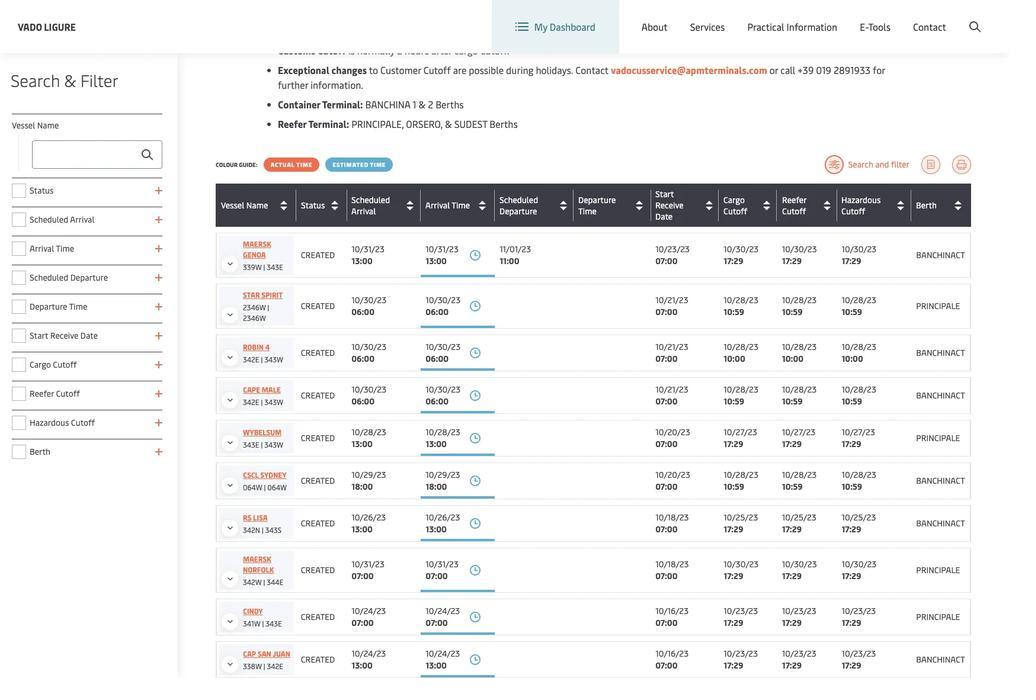 Task type: describe. For each thing, give the bounding box(es) containing it.
global menu
[[781, 11, 835, 24]]

holidays.
[[536, 63, 573, 76]]

my
[[534, 20, 548, 33]]

10/16/23 07:00 for 10/24/23 07:00
[[656, 606, 689, 629]]

time for estimated time
[[370, 161, 386, 169]]

name for 1st "departure time" button scheduled departure button
[[246, 200, 268, 211]]

2 10:00 from the left
[[782, 353, 804, 365]]

342w
[[243, 578, 262, 587]]

vado ligure
[[18, 20, 76, 33]]

exceptional
[[278, 63, 329, 76]]

global
[[781, 11, 808, 24]]

principale for 10/23/23
[[917, 612, 960, 623]]

location
[[706, 11, 743, 24]]

1 vertical spatial 2
[[428, 98, 433, 111]]

status for 'vessel name' button associated with 1st "departure time" button scheduled departure button
[[301, 200, 325, 211]]

2 10/24/23 07:00 from the left
[[426, 606, 460, 629]]

berth for berth button for 1st "departure time" button from the right
[[916, 200, 937, 211]]

exceptional changes to customer cutoff are possible during holidays.
[[278, 63, 573, 76]]

scheduled arrival button for "arrival time" button for 1st "departure time" button scheduled departure button
[[352, 194, 418, 217]]

guide:
[[239, 161, 258, 169]]

time for 1st "departure time" button from the right
[[578, 205, 597, 217]]

| for 4
[[261, 355, 263, 365]]

practical information button
[[748, 0, 838, 53]]

1 10/31/23 07:00 from the left
[[352, 559, 385, 582]]

10/20/23 07:00 for 10/28/23
[[656, 469, 690, 493]]

10/20/23 for 10/27/23 17:29
[[656, 427, 690, 438]]

cscl
[[243, 471, 259, 480]]

maersk for 10/31/23 13:00
[[243, 239, 271, 249]]

status button for 'vessel name' button related to 1st "departure time" button from the right's scheduled departure button
[[301, 196, 344, 215]]

e-tools
[[860, 20, 891, 33]]

reefer cutoff button for berth button for 1st "departure time" button
[[782, 194, 834, 217]]

for
[[873, 63, 885, 76]]

created for cape male 342e | 343w
[[301, 390, 335, 401]]

berth for berth button for 1st "departure time" button
[[917, 200, 937, 211]]

2 10/26/23 from the left
[[426, 512, 460, 523]]

3 10/25/23 from the left
[[842, 512, 876, 523]]

banchinact for rs lisa 342n | 343s
[[917, 518, 965, 529]]

created for robin 4 342e | 343w
[[301, 347, 335, 359]]

scheduled arrival for scheduled arrival button corresponding to "arrival time" button for 1st "departure time" button scheduled departure button
[[352, 194, 390, 217]]

10/21/23 for 10/28/23 10:00
[[656, 341, 688, 353]]

customs cutoff is normally 2 hours after cargo cutoff.
[[278, 44, 509, 57]]

container
[[278, 98, 320, 111]]

scheduled departure button for 1st "departure time" button
[[500, 194, 571, 217]]

star spirit 2346w | 2346w
[[243, 290, 283, 323]]

3 10/27/23 from the left
[[842, 427, 875, 438]]

search for search & filter
[[11, 69, 60, 91]]

vado
[[18, 20, 42, 33]]

rs
[[243, 513, 252, 523]]

| for norfolk
[[263, 578, 265, 587]]

principale for 10/27/23
[[917, 433, 960, 444]]

/
[[916, 11, 920, 24]]

2 10/28/23 10:00 from the left
[[782, 341, 817, 365]]

0 vertical spatial 2
[[397, 44, 403, 57]]

2 10/25/23 from the left
[[782, 512, 817, 523]]

colour
[[216, 161, 238, 169]]

cindy
[[243, 607, 263, 616]]

search and filter
[[848, 159, 910, 170]]

ligure
[[44, 20, 76, 33]]

vadocusservice@apmterminals.com link
[[611, 63, 767, 76]]

banchinact for cape male 342e | 343w
[[917, 390, 965, 401]]

cargo for reefer cutoff "button" corresponding to berth button for 1st "departure time" button from the right
[[724, 194, 745, 205]]

robin 4 342e | 343w
[[243, 343, 283, 365]]

berth button for 1st "departure time" button
[[917, 196, 968, 215]]

terminal: for container terminal:
[[322, 98, 363, 111]]

global menu button
[[755, 0, 847, 35]]

berths for banchina 1 & 2 berths
[[436, 98, 464, 111]]

hazardous cutoff for 1st "departure time" button
[[842, 194, 881, 217]]

343s
[[265, 526, 282, 535]]

colour guide:
[[216, 161, 258, 169]]

cap san juan 338w | 342e
[[243, 650, 290, 672]]

2 10/31/23 13:00 from the left
[[426, 244, 459, 267]]

342e for 10/28/23 10:59
[[243, 398, 259, 407]]

343e inside wybelsum 343e | 343w
[[243, 440, 259, 450]]

account
[[952, 11, 987, 24]]

search and filter button
[[825, 155, 910, 174]]

1 10/29/23 from the left
[[352, 469, 386, 481]]

date for 1st "departure time" button from the right
[[656, 211, 673, 222]]

further
[[278, 78, 308, 91]]

2891933
[[834, 63, 871, 76]]

switch
[[676, 11, 704, 24]]

login / create account
[[891, 11, 987, 24]]

created for star spirit 2346w | 2346w
[[301, 300, 335, 312]]

banchinact for cap san juan 338w | 342e
[[917, 654, 965, 666]]

2 10/29/23 from the left
[[426, 469, 460, 481]]

time for actual time
[[297, 161, 312, 169]]

| for genoa
[[263, 263, 265, 272]]

1 10/26/23 13:00 from the left
[[352, 512, 386, 535]]

vadocusservice@apmterminals.com
[[611, 63, 767, 76]]

possible
[[469, 63, 504, 76]]

my dashboard button
[[516, 0, 596, 53]]

1 10/29/23 18:00 from the left
[[352, 469, 386, 493]]

reefer cutoff for reefer cutoff "button" corresponding to berth button for 1st "departure time" button from the right
[[782, 194, 807, 217]]

are
[[453, 63, 467, 76]]

maersk for 10/31/23 07:00
[[243, 555, 271, 564]]

created for rs lisa 342n | 343s
[[301, 518, 335, 529]]

normally
[[357, 44, 395, 57]]

lisa
[[253, 513, 268, 523]]

services button
[[690, 0, 725, 53]]

2 10/27/23 from the left
[[782, 427, 816, 438]]

vessel name for 'vessel name' button associated with 1st "departure time" button scheduled departure button
[[221, 200, 268, 211]]

343w for 10:00
[[264, 355, 283, 365]]

1 10/27/23 from the left
[[724, 427, 757, 438]]

san
[[258, 650, 271, 659]]

4
[[265, 343, 270, 352]]

vessel name button for 1st "departure time" button from the right's scheduled departure button
[[221, 196, 293, 215]]

filter
[[80, 69, 118, 91]]

1 10/28/23 10:00 from the left
[[724, 341, 759, 365]]

arrival time button for 1st "departure time" button scheduled departure button
[[426, 196, 492, 215]]

rs lisa 342n | 343s
[[243, 513, 282, 535]]

actual time
[[271, 161, 312, 169]]

start receive date for 1st "departure time" button
[[656, 188, 684, 222]]

3 10/28/23 10:00 from the left
[[842, 341, 877, 365]]

10/20/23 07:00 for 10/27/23
[[656, 427, 690, 450]]

principale,
[[352, 117, 404, 130]]

arrival time for "arrival time" button associated with 1st "departure time" button from the right's scheduled departure button
[[426, 200, 470, 211]]

1 principale from the top
[[917, 300, 960, 312]]

1 10/21/23 from the top
[[656, 295, 688, 306]]

344e
[[267, 578, 283, 587]]

cindy 341w | 343e
[[243, 607, 282, 629]]

cape
[[243, 385, 260, 395]]

or call +39 019 2891933 for further information.
[[278, 63, 885, 91]]

male
[[262, 385, 281, 395]]

information
[[787, 20, 838, 33]]

2 10/27/23 17:29 from the left
[[782, 427, 816, 450]]

1 10/31/23 13:00 from the left
[[352, 244, 385, 267]]

1 18:00 from the left
[[352, 481, 373, 493]]

customs
[[278, 44, 315, 57]]

is
[[348, 44, 355, 57]]

338w
[[243, 662, 262, 672]]

cargo for reefer cutoff "button" for berth button for 1st "departure time" button
[[724, 194, 745, 205]]

1 064w from the left
[[243, 483, 262, 493]]

menu
[[810, 11, 835, 24]]

343e inside maersk genoa 339w | 343e
[[267, 263, 283, 272]]

e-tools button
[[860, 0, 891, 53]]

2 10/26/23 13:00 from the left
[[426, 512, 460, 535]]

reefer cutoff for reefer cutoff "button" for berth button for 1st "departure time" button
[[782, 194, 807, 217]]

banchinact for maersk genoa 339w | 343e
[[917, 250, 965, 261]]

maersk norfolk 342w | 344e
[[243, 555, 283, 587]]

tools
[[869, 20, 891, 33]]

actual
[[271, 161, 295, 169]]

during
[[506, 63, 534, 76]]

maersk genoa 339w | 343e
[[243, 239, 283, 272]]

name for 1st "departure time" button from the right's scheduled departure button
[[246, 200, 268, 211]]

1 10/27/23 17:29 from the left
[[724, 427, 757, 450]]

create
[[922, 11, 950, 24]]

hours
[[405, 44, 429, 57]]

practical
[[748, 20, 785, 33]]

genoa
[[243, 250, 266, 260]]

2 10/25/23 17:29 from the left
[[782, 512, 817, 535]]

cargo cutoff for 1st "departure time" button from the right
[[724, 194, 748, 217]]

10/18/23 07:00 for 10/30/23
[[656, 559, 689, 582]]

cap
[[243, 650, 256, 659]]

2 10/29/23 18:00 from the left
[[426, 469, 460, 493]]

0 vertical spatial &
[[64, 69, 76, 91]]

sudest
[[454, 117, 487, 130]]

orsero,
[[406, 117, 443, 130]]

switch location
[[676, 11, 743, 24]]

time for "arrival time" button for 1st "departure time" button scheduled departure button
[[452, 200, 470, 211]]

login
[[891, 11, 914, 24]]

search & filter
[[11, 69, 118, 91]]

departure time for 1st "departure time" button
[[578, 194, 616, 217]]

1 10/25/23 17:29 from the left
[[724, 512, 758, 535]]

2 064w from the left
[[267, 483, 287, 493]]

019
[[816, 63, 832, 76]]

hazardous cutoff button for berth button for 1st "departure time" button from the right
[[842, 194, 909, 217]]

banchinact for cscl sydney 064w | 064w
[[917, 475, 965, 487]]

scheduled departure button for 1st "departure time" button from the right
[[500, 194, 571, 217]]

10/16/23 07:00 for 10/24/23 13:00
[[656, 648, 689, 672]]



Task type: vqa. For each thing, say whether or not it's contained in the screenshot.
ensure
no



Task type: locate. For each thing, give the bounding box(es) containing it.
departure time for 1st "departure time" button from the right
[[578, 194, 616, 217]]

1 10/21/23 07:00 from the top
[[656, 295, 688, 318]]

342e down cape
[[243, 398, 259, 407]]

scheduled departure for 1st "departure time" button from the right
[[500, 194, 538, 217]]

created right the 4
[[301, 347, 335, 359]]

342e inside cape male 342e | 343w
[[243, 398, 259, 407]]

342e for 10/28/23 10:00
[[243, 355, 259, 365]]

search
[[11, 69, 60, 91], [848, 159, 874, 170]]

0 horizontal spatial 10/31/23 13:00
[[352, 244, 385, 267]]

339w
[[243, 263, 262, 272]]

start for 1st "departure time" button start receive date button
[[656, 188, 674, 200]]

hazardous cutoff button
[[842, 194, 909, 217], [842, 194, 909, 217]]

6 banchinact from the top
[[917, 654, 965, 666]]

services
[[690, 20, 725, 33]]

1 vertical spatial maersk
[[243, 555, 271, 564]]

berth button for 1st "departure time" button from the right
[[916, 196, 968, 215]]

0 vertical spatial 343e
[[267, 263, 283, 272]]

scheduled arrival for "arrival time" button associated with 1st "departure time" button from the right's scheduled departure button scheduled arrival button
[[351, 194, 390, 217]]

status button for 'vessel name' button associated with 1st "departure time" button scheduled departure button
[[301, 196, 344, 215]]

| down male
[[261, 398, 263, 407]]

berths right sudest
[[490, 117, 518, 130]]

& left "filter"
[[64, 69, 76, 91]]

064w down sydney
[[267, 483, 287, 493]]

1 vertical spatial 342e
[[243, 398, 259, 407]]

start receive date button for 1st "departure time" button
[[656, 188, 716, 222]]

10/21/23 for 10/28/23 10:59
[[656, 384, 688, 395]]

e-
[[860, 20, 869, 33]]

2 2346w from the top
[[243, 314, 266, 323]]

1 horizontal spatial 10/27/23 17:29
[[782, 427, 816, 450]]

vado ligure link
[[18, 19, 76, 34]]

scheduled
[[351, 194, 390, 205], [352, 194, 390, 205], [500, 194, 538, 205], [500, 194, 538, 205], [30, 214, 68, 225], [30, 272, 68, 283]]

and
[[876, 159, 889, 170]]

0 horizontal spatial 10/24/23 13:00
[[352, 648, 386, 672]]

1 vertical spatial terminal:
[[308, 117, 349, 130]]

10/30/23 17:29
[[724, 244, 759, 267], [782, 244, 817, 267], [842, 244, 877, 267], [724, 559, 759, 582], [782, 559, 817, 582], [842, 559, 877, 582]]

created right maersk norfolk 342w | 344e
[[301, 565, 335, 576]]

1 vertical spatial berths
[[490, 117, 518, 130]]

2 status button from the left
[[301, 196, 344, 215]]

robin
[[243, 343, 264, 352]]

time
[[452, 200, 470, 211], [452, 200, 470, 211], [578, 205, 597, 217], [578, 205, 597, 217], [56, 243, 74, 254], [69, 301, 87, 312]]

hazardous cutoff
[[842, 194, 881, 217], [842, 194, 881, 217], [30, 417, 95, 429]]

2 horizontal spatial 10/27/23 17:29
[[842, 427, 875, 450]]

2 18:00 from the left
[[426, 481, 447, 493]]

2 10/21/23 from the top
[[656, 341, 688, 353]]

created for wybelsum 343e | 343w
[[301, 433, 335, 444]]

10/21/23 07:00 for 10/28/23 10:00
[[656, 341, 688, 365]]

0 horizontal spatial 10/29/23 18:00
[[352, 469, 386, 493]]

2 maersk from the top
[[243, 555, 271, 564]]

scheduled departure for 1st "departure time" button
[[500, 194, 538, 217]]

created for cindy 341w | 343e
[[301, 612, 335, 623]]

0 horizontal spatial &
[[64, 69, 76, 91]]

| for lisa
[[262, 526, 264, 535]]

11/01/23 11:00
[[500, 244, 531, 267]]

created right cindy 341w | 343e
[[301, 612, 335, 623]]

banchinact for robin 4 342e | 343w
[[917, 347, 965, 359]]

estimated
[[333, 161, 369, 169]]

cscl sydney 064w | 064w
[[243, 471, 287, 493]]

2 10/16/23 07:00 from the top
[[656, 648, 689, 672]]

search for search and filter
[[848, 159, 874, 170]]

4 created from the top
[[301, 390, 335, 401]]

1 10/24/23 13:00 from the left
[[352, 648, 386, 672]]

0 horizontal spatial search
[[11, 69, 60, 91]]

0 horizontal spatial 10/24/23 07:00
[[352, 606, 386, 629]]

1 status button from the left
[[301, 196, 344, 215]]

arrival time button for 1st "departure time" button from the right's scheduled departure button
[[426, 196, 492, 215]]

0 vertical spatial 10/21/23 07:00
[[656, 295, 688, 318]]

0 horizontal spatial 2
[[397, 44, 403, 57]]

None text field
[[32, 140, 162, 169]]

10/20/23 07:00
[[656, 427, 690, 450], [656, 469, 690, 493]]

10/16/23 for 10/24/23 07:00
[[656, 606, 689, 617]]

time for 1st "departure time" button
[[578, 205, 597, 217]]

0 horizontal spatial contact
[[576, 63, 609, 76]]

5 created from the top
[[301, 433, 335, 444]]

1 10/28/23 13:00 from the left
[[352, 427, 386, 450]]

1 horizontal spatial 10/25/23 17:29
[[782, 512, 817, 535]]

0 horizontal spatial 10:00
[[724, 353, 745, 365]]

2 horizontal spatial 10/28/23 10:00
[[842, 341, 877, 365]]

date for 1st "departure time" button
[[656, 211, 673, 222]]

dashboard
[[550, 20, 596, 33]]

time right the 'estimated'
[[370, 161, 386, 169]]

1 10/20/23 from the top
[[656, 427, 690, 438]]

1 horizontal spatial 064w
[[267, 483, 287, 493]]

3 10/21/23 07:00 from the top
[[656, 384, 688, 407]]

10/28/23 10:00
[[724, 341, 759, 365], [782, 341, 817, 365], [842, 341, 877, 365]]

| inside rs lisa 342n | 343s
[[262, 526, 264, 535]]

1 vertical spatial 10/20/23
[[656, 469, 690, 481]]

| inside cape male 342e | 343w
[[261, 398, 263, 407]]

maersk up genoa at the top left of the page
[[243, 239, 271, 249]]

berths up sudest
[[436, 98, 464, 111]]

start for 1st "departure time" button from the right's start receive date button
[[656, 188, 674, 200]]

2 created from the top
[[301, 300, 335, 312]]

time
[[297, 161, 312, 169], [370, 161, 386, 169]]

2 left hours
[[397, 44, 403, 57]]

& for reefer terminal:
[[445, 117, 452, 130]]

search inside button
[[848, 159, 874, 170]]

17:29
[[724, 255, 744, 267], [782, 255, 802, 267], [842, 255, 862, 267], [724, 439, 744, 450], [782, 439, 802, 450], [842, 439, 862, 450], [724, 524, 744, 535], [782, 524, 802, 535], [842, 524, 862, 535], [724, 571, 744, 582], [782, 571, 802, 582], [842, 571, 862, 582], [724, 618, 744, 629], [782, 618, 802, 629], [842, 618, 862, 629], [724, 660, 744, 672], [782, 660, 802, 672], [842, 660, 862, 672]]

1 horizontal spatial 10/29/23 18:00
[[426, 469, 460, 493]]

| inside wybelsum 343e | 343w
[[261, 440, 263, 450]]

call
[[781, 63, 796, 76]]

2 10/20/23 07:00 from the top
[[656, 469, 690, 493]]

10/31/23
[[352, 244, 385, 255], [426, 244, 459, 255], [352, 559, 385, 570], [426, 559, 459, 570]]

vessel name
[[12, 120, 59, 131], [221, 200, 268, 211], [221, 200, 268, 211]]

342e inside cap san juan 338w | 342e
[[267, 662, 283, 672]]

0 vertical spatial 10/20/23
[[656, 427, 690, 438]]

start receive date
[[656, 188, 684, 222], [656, 188, 684, 222], [30, 330, 98, 341]]

342e down juan
[[267, 662, 283, 672]]

0 horizontal spatial 18:00
[[352, 481, 373, 493]]

343w down wybelsum
[[264, 440, 283, 450]]

vessel name button
[[221, 196, 293, 215], [221, 196, 293, 215]]

0 vertical spatial 342e
[[243, 355, 259, 365]]

juan
[[273, 650, 290, 659]]

0 horizontal spatial 10/29/23
[[352, 469, 386, 481]]

& right 1 on the top left of page
[[419, 98, 426, 111]]

341w
[[243, 619, 260, 629]]

1 vertical spatial contact
[[576, 63, 609, 76]]

3 10/27/23 17:29 from the left
[[842, 427, 875, 450]]

2 horizontal spatial 10:00
[[842, 353, 863, 365]]

login / create account link
[[869, 0, 987, 35]]

arrival time for "arrival time" button for 1st "departure time" button scheduled departure button
[[426, 200, 470, 211]]

to
[[369, 63, 378, 76]]

1 vertical spatial 10/18/23 07:00
[[656, 559, 689, 582]]

1 horizontal spatial 10/28/23 13:00
[[426, 427, 460, 450]]

1 horizontal spatial 10/31/23 07:00
[[426, 559, 459, 582]]

search down vado
[[11, 69, 60, 91]]

10/16/23 for 10/24/23 13:00
[[656, 648, 689, 660]]

hazardous cutoff button for berth button for 1st "departure time" button
[[842, 194, 909, 217]]

status for 'vessel name' button related to 1st "departure time" button from the right's scheduled departure button
[[301, 200, 325, 211]]

343w inside cape male 342e | 343w
[[264, 398, 283, 407]]

cargo cutoff for 1st "departure time" button
[[724, 194, 748, 217]]

start receive date button for 1st "departure time" button from the right
[[656, 188, 716, 222]]

4 principale from the top
[[917, 612, 960, 623]]

switch location button
[[657, 11, 743, 24]]

10/30/23 06:00
[[352, 295, 387, 318], [426, 295, 461, 318], [352, 341, 387, 365], [426, 341, 461, 365], [352, 384, 387, 407], [426, 384, 461, 407]]

| down spirit
[[268, 303, 269, 312]]

0 horizontal spatial 10/27/23 17:29
[[724, 427, 757, 450]]

created for cscl sydney 064w | 064w
[[301, 475, 335, 487]]

1 departure time button from the left
[[578, 194, 648, 217]]

2 horizontal spatial 10/25/23
[[842, 512, 876, 523]]

2 10/24/23 13:00 from the left
[[426, 648, 460, 672]]

7 created from the top
[[301, 518, 335, 529]]

maersk up norfolk
[[243, 555, 271, 564]]

1 10/24/23 07:00 from the left
[[352, 606, 386, 629]]

10 created from the top
[[301, 654, 335, 666]]

343w for 10:59
[[264, 398, 283, 407]]

1 10/18/23 07:00 from the top
[[656, 512, 689, 535]]

maersk inside maersk norfolk 342w | 344e
[[243, 555, 271, 564]]

0 vertical spatial 10/18/23 07:00
[[656, 512, 689, 535]]

1 vertical spatial 343e
[[243, 440, 259, 450]]

| inside cscl sydney 064w | 064w
[[264, 483, 266, 493]]

10/20/23 for 10/28/23 10:59
[[656, 469, 690, 481]]

0 horizontal spatial 10/31/23 07:00
[[352, 559, 385, 582]]

2 departure time button from the left
[[578, 194, 648, 217]]

time right actual
[[297, 161, 312, 169]]

1 horizontal spatial 10/28/23 10:00
[[782, 341, 817, 365]]

2 10/18/23 07:00 from the top
[[656, 559, 689, 582]]

1 horizontal spatial contact
[[913, 20, 947, 33]]

|
[[263, 263, 265, 272], [268, 303, 269, 312], [261, 355, 263, 365], [261, 398, 263, 407], [261, 440, 263, 450], [264, 483, 266, 493], [262, 526, 264, 535], [263, 578, 265, 587], [262, 619, 264, 629], [264, 662, 265, 672]]

2 10/18/23 from the top
[[656, 559, 689, 570]]

1 horizontal spatial berths
[[490, 117, 518, 130]]

1 horizontal spatial 10/25/23
[[782, 512, 817, 523]]

| for spirit
[[268, 303, 269, 312]]

1 horizontal spatial search
[[848, 159, 874, 170]]

created right wybelsum 343e | 343w
[[301, 433, 335, 444]]

6 created from the top
[[301, 475, 335, 487]]

1 10/16/23 from the top
[[656, 606, 689, 617]]

1 horizontal spatial 18:00
[[426, 481, 447, 493]]

created for maersk genoa 339w | 343e
[[301, 250, 335, 261]]

departure
[[578, 194, 616, 205], [578, 194, 616, 205], [500, 205, 537, 217], [500, 205, 537, 217], [70, 272, 108, 283], [30, 301, 67, 312]]

0 vertical spatial 10/21/23
[[656, 295, 688, 306]]

3 banchinact from the top
[[917, 390, 965, 401]]

+39
[[798, 63, 814, 76]]

| inside star spirit 2346w | 2346w
[[268, 303, 269, 312]]

contact button
[[913, 0, 947, 53]]

1 vertical spatial 2346w
[[243, 314, 266, 323]]

2 time from the left
[[370, 161, 386, 169]]

1 horizontal spatial 10/27/23
[[782, 427, 816, 438]]

changes
[[332, 63, 367, 76]]

1 10/26/23 from the left
[[352, 512, 386, 523]]

1 10/18/23 from the top
[[656, 512, 689, 523]]

343e right '339w'
[[267, 263, 283, 272]]

spirit
[[262, 290, 283, 300]]

1 10:00 from the left
[[724, 353, 745, 365]]

1 2346w from the top
[[243, 303, 266, 312]]

2 vertical spatial &
[[445, 117, 452, 130]]

created right male
[[301, 390, 335, 401]]

343w inside robin 4 342e | 343w
[[264, 355, 283, 365]]

1 vertical spatial search
[[848, 159, 874, 170]]

2 vertical spatial 343e
[[266, 619, 282, 629]]

my dashboard
[[534, 20, 596, 33]]

1 horizontal spatial 10/31/23 13:00
[[426, 244, 459, 267]]

| down sydney
[[264, 483, 266, 493]]

created right sydney
[[301, 475, 335, 487]]

3 10/21/23 from the top
[[656, 384, 688, 395]]

1 vertical spatial 10/16/23
[[656, 648, 689, 660]]

0 horizontal spatial 10/26/23 13:00
[[352, 512, 386, 535]]

start receive date button
[[656, 188, 716, 222], [656, 188, 716, 222]]

10/21/23 07:00
[[656, 295, 688, 318], [656, 341, 688, 365], [656, 384, 688, 407]]

2 10/28/23 13:00 from the left
[[426, 427, 460, 450]]

2 right 1 on the top left of page
[[428, 98, 433, 111]]

1 vertical spatial 10/18/23
[[656, 559, 689, 570]]

0 vertical spatial 10/20/23 07:00
[[656, 427, 690, 450]]

1 horizontal spatial 2
[[428, 98, 433, 111]]

2 vertical spatial 10/21/23 07:00
[[656, 384, 688, 407]]

scheduled departure button
[[500, 194, 571, 217], [500, 194, 571, 217]]

10/28/23
[[724, 295, 759, 306], [782, 295, 817, 306], [842, 295, 877, 306], [724, 341, 759, 353], [782, 341, 817, 353], [842, 341, 877, 353], [724, 384, 759, 395], [782, 384, 817, 395], [842, 384, 877, 395], [352, 427, 386, 438], [426, 427, 460, 438], [724, 469, 759, 481], [782, 469, 817, 481], [842, 469, 877, 481]]

wybelsum
[[243, 428, 282, 437]]

1 horizontal spatial 10:00
[[782, 353, 804, 365]]

5 banchinact from the top
[[917, 518, 965, 529]]

0 vertical spatial 2346w
[[243, 303, 266, 312]]

1 vertical spatial 343w
[[264, 398, 283, 407]]

10/21/23
[[656, 295, 688, 306], [656, 341, 688, 353], [656, 384, 688, 395]]

&
[[64, 69, 76, 91], [419, 98, 426, 111], [445, 117, 452, 130]]

4 banchinact from the top
[[917, 475, 965, 487]]

terminal: down container at the left top
[[308, 117, 349, 130]]

064w down cscl
[[243, 483, 262, 493]]

18:00
[[352, 481, 373, 493], [426, 481, 447, 493]]

1 created from the top
[[301, 250, 335, 261]]

None checkbox
[[12, 213, 26, 227], [12, 242, 26, 256], [12, 271, 26, 285], [12, 300, 26, 314], [12, 329, 26, 343], [12, 387, 26, 401], [12, 416, 26, 430], [12, 213, 26, 227], [12, 242, 26, 256], [12, 271, 26, 285], [12, 300, 26, 314], [12, 329, 26, 343], [12, 387, 26, 401], [12, 416, 26, 430]]

| inside maersk norfolk 342w | 344e
[[263, 578, 265, 587]]

| inside cap san juan 338w | 342e
[[264, 662, 265, 672]]

1 time from the left
[[297, 161, 312, 169]]

principale for 10/30/23
[[917, 565, 960, 576]]

2 10/31/23 07:00 from the left
[[426, 559, 459, 582]]

reefer cutoff button
[[782, 194, 834, 217], [782, 194, 835, 217]]

contact vadocusservice@apmterminals.com
[[576, 63, 767, 76]]

1 343w from the top
[[264, 355, 283, 365]]

or
[[770, 63, 778, 76]]

1 horizontal spatial 10/24/23 07:00
[[426, 606, 460, 629]]

3 10/25/23 17:29 from the left
[[842, 512, 876, 535]]

0 vertical spatial 10/16/23 07:00
[[656, 606, 689, 629]]

| inside maersk genoa 339w | 343e
[[263, 263, 265, 272]]

3 created from the top
[[301, 347, 335, 359]]

2 10/16/23 from the top
[[656, 648, 689, 660]]

0 horizontal spatial 064w
[[243, 483, 262, 493]]

created for cap san juan 338w | 342e
[[301, 654, 335, 666]]

container terminal: banchina 1 & 2 berths
[[278, 98, 464, 111]]

10/21/23 07:00 for 10/28/23 10:59
[[656, 384, 688, 407]]

| inside cindy 341w | 343e
[[262, 619, 264, 629]]

| left 343s at left bottom
[[262, 526, 264, 535]]

1 horizontal spatial 10/29/23
[[426, 469, 460, 481]]

2346w
[[243, 303, 266, 312], [243, 314, 266, 323]]

& for container terminal:
[[419, 98, 426, 111]]

scheduled arrival button
[[351, 194, 418, 217], [352, 194, 418, 217]]

0 horizontal spatial time
[[297, 161, 312, 169]]

10/18/23 for 10/25/23 17:29
[[656, 512, 689, 523]]

10/23/23 07:00
[[656, 244, 690, 267]]

2 reefer cutoff button from the left
[[782, 194, 835, 217]]

& left sudest
[[445, 117, 452, 130]]

| right '339w'
[[263, 263, 265, 272]]

scheduled arrival button for "arrival time" button associated with 1st "departure time" button from the right's scheduled departure button
[[351, 194, 418, 217]]

0 horizontal spatial berths
[[436, 98, 464, 111]]

1 10/20/23 07:00 from the top
[[656, 427, 690, 450]]

1 10/16/23 07:00 from the top
[[656, 606, 689, 629]]

2 343w from the top
[[264, 398, 283, 407]]

2 horizontal spatial &
[[445, 117, 452, 130]]

3 principale from the top
[[917, 565, 960, 576]]

1 reefer cutoff button from the left
[[782, 194, 834, 217]]

13:00
[[352, 255, 373, 267], [426, 255, 447, 267], [352, 439, 373, 450], [426, 439, 447, 450], [352, 524, 373, 535], [426, 524, 447, 535], [352, 660, 373, 672], [426, 660, 447, 672]]

1 horizontal spatial 10/24/23 13:00
[[426, 648, 460, 672]]

1 10/25/23 from the left
[[724, 512, 758, 523]]

created for maersk norfolk 342w | 344e
[[301, 565, 335, 576]]

contact for contact
[[913, 20, 947, 33]]

10/23/23 17:29
[[724, 606, 758, 629], [782, 606, 817, 629], [842, 606, 876, 629], [724, 648, 758, 672], [782, 648, 817, 672], [842, 648, 876, 672]]

1 horizontal spatial 10/26/23 13:00
[[426, 512, 460, 535]]

2 banchinact from the top
[[917, 347, 965, 359]]

0 horizontal spatial 10/28/23 13:00
[[352, 427, 386, 450]]

0 horizontal spatial 10/25/23
[[724, 512, 758, 523]]

receive
[[656, 200, 684, 211], [656, 200, 684, 211], [50, 330, 78, 341]]

created right 343s at left bottom
[[301, 518, 335, 529]]

| right 341w
[[262, 619, 264, 629]]

| for male
[[261, 398, 263, 407]]

1 horizontal spatial 10/26/23
[[426, 512, 460, 523]]

0 horizontal spatial 10/26/23
[[352, 512, 386, 523]]

0 vertical spatial berths
[[436, 98, 464, 111]]

berths for principale, orsero, & sudest berths
[[490, 117, 518, 130]]

banchinact
[[917, 250, 965, 261], [917, 347, 965, 359], [917, 390, 965, 401], [917, 475, 965, 487], [917, 518, 965, 529], [917, 654, 965, 666]]

cargo cutoff
[[724, 194, 748, 217], [724, 194, 748, 217], [30, 359, 77, 370]]

1 vertical spatial 10/20/23 07:00
[[656, 469, 690, 493]]

9 created from the top
[[301, 612, 335, 623]]

contact for contact vadocusservice@apmterminals.com
[[576, 63, 609, 76]]

343e inside cindy 341w | 343e
[[266, 619, 282, 629]]

| right 338w
[[264, 662, 265, 672]]

1 horizontal spatial time
[[370, 161, 386, 169]]

10:59
[[724, 306, 745, 318], [782, 306, 803, 318], [842, 306, 863, 318], [724, 396, 745, 407], [782, 396, 803, 407], [842, 396, 863, 407], [724, 481, 745, 493], [782, 481, 803, 493], [842, 481, 863, 493]]

3 343w from the top
[[264, 440, 283, 450]]

343e right 341w
[[266, 619, 282, 629]]

1 vertical spatial &
[[419, 98, 426, 111]]

10/18/23 07:00 for 10/25/23
[[656, 512, 689, 535]]

created right star spirit 2346w | 2346w
[[301, 300, 335, 312]]

status
[[30, 185, 54, 196], [301, 200, 325, 211], [301, 200, 325, 211]]

search left and
[[848, 159, 874, 170]]

342e down robin at the left bottom of the page
[[243, 355, 259, 365]]

0 vertical spatial 10/18/23
[[656, 512, 689, 523]]

0 horizontal spatial 10/25/23 17:29
[[724, 512, 758, 535]]

343w inside wybelsum 343e | 343w
[[264, 440, 283, 450]]

| left '344e'
[[263, 578, 265, 587]]

07:00 inside "10/23/23 07:00"
[[656, 255, 678, 267]]

norfolk
[[243, 565, 274, 575]]

0 horizontal spatial 10/28/23 10:00
[[724, 341, 759, 365]]

343w down the 4
[[264, 355, 283, 365]]

0 vertical spatial 10/16/23
[[656, 606, 689, 617]]

2 horizontal spatial 10/25/23 17:29
[[842, 512, 876, 535]]

0 vertical spatial contact
[[913, 20, 947, 33]]

reefer cutoff button for berth button for 1st "departure time" button from the right
[[782, 194, 835, 217]]

1 maersk from the top
[[243, 239, 271, 249]]

1 banchinact from the top
[[917, 250, 965, 261]]

wybelsum 343e | 343w
[[243, 428, 283, 450]]

2 vertical spatial 342e
[[267, 662, 283, 672]]

1 vertical spatial 10/16/23 07:00
[[656, 648, 689, 672]]

arrival time button
[[426, 196, 492, 215], [426, 196, 492, 215]]

cargo
[[454, 44, 478, 57]]

2 vertical spatial 343w
[[264, 440, 283, 450]]

vessel name button for 1st "departure time" button scheduled departure button
[[221, 196, 293, 215]]

customer
[[380, 63, 421, 76]]

0 vertical spatial 343w
[[264, 355, 283, 365]]

10/18/23 for 10/30/23 17:29
[[656, 559, 689, 570]]

342e inside robin 4 342e | 343w
[[243, 355, 259, 365]]

1 horizontal spatial &
[[419, 98, 426, 111]]

terminal: down information.
[[322, 98, 363, 111]]

1 vertical spatial 10/21/23
[[656, 341, 688, 353]]

3 10:00 from the left
[[842, 353, 863, 365]]

0 vertical spatial search
[[11, 69, 60, 91]]

343w down male
[[264, 398, 283, 407]]

maersk inside maersk genoa 339w | 343e
[[243, 239, 271, 249]]

343e down wybelsum
[[243, 440, 259, 450]]

time for "arrival time" button associated with 1st "departure time" button from the right's scheduled departure button
[[452, 200, 470, 211]]

| down robin at the left bottom of the page
[[261, 355, 263, 365]]

2 vertical spatial 10/21/23
[[656, 384, 688, 395]]

| down wybelsum
[[261, 440, 263, 450]]

2 10/21/23 07:00 from the top
[[656, 341, 688, 365]]

0 vertical spatial maersk
[[243, 239, 271, 249]]

None checkbox
[[12, 184, 26, 198], [12, 358, 26, 372], [12, 445, 26, 459], [12, 184, 26, 198], [12, 358, 26, 372], [12, 445, 26, 459]]

342n
[[243, 526, 260, 535]]

2 10/20/23 from the top
[[656, 469, 690, 481]]

10/24/23 07:00
[[352, 606, 386, 629], [426, 606, 460, 629]]

| inside robin 4 342e | 343w
[[261, 355, 263, 365]]

sydney
[[260, 471, 287, 480]]

estimated time
[[333, 161, 386, 169]]

064w
[[243, 483, 262, 493], [267, 483, 287, 493]]

2 horizontal spatial 10/27/23
[[842, 427, 875, 438]]

created right maersk genoa 339w | 343e
[[301, 250, 335, 261]]

0 vertical spatial terminal:
[[322, 98, 363, 111]]

vessel name for 'vessel name' button related to 1st "departure time" button from the right's scheduled departure button
[[221, 200, 268, 211]]

8 created from the top
[[301, 565, 335, 576]]

11/01/23
[[500, 244, 531, 255]]

created right juan
[[301, 654, 335, 666]]

10/25/23 17:29
[[724, 512, 758, 535], [782, 512, 817, 535], [842, 512, 876, 535]]

start receive date for 1st "departure time" button from the right
[[656, 188, 684, 222]]

terminal: for reefer terminal:
[[308, 117, 349, 130]]

0 horizontal spatial 10/27/23
[[724, 427, 757, 438]]

1 vertical spatial 10/21/23 07:00
[[656, 341, 688, 365]]

hazardous cutoff for 1st "departure time" button from the right
[[842, 194, 881, 217]]

| for sydney
[[264, 483, 266, 493]]

2 principale from the top
[[917, 433, 960, 444]]



